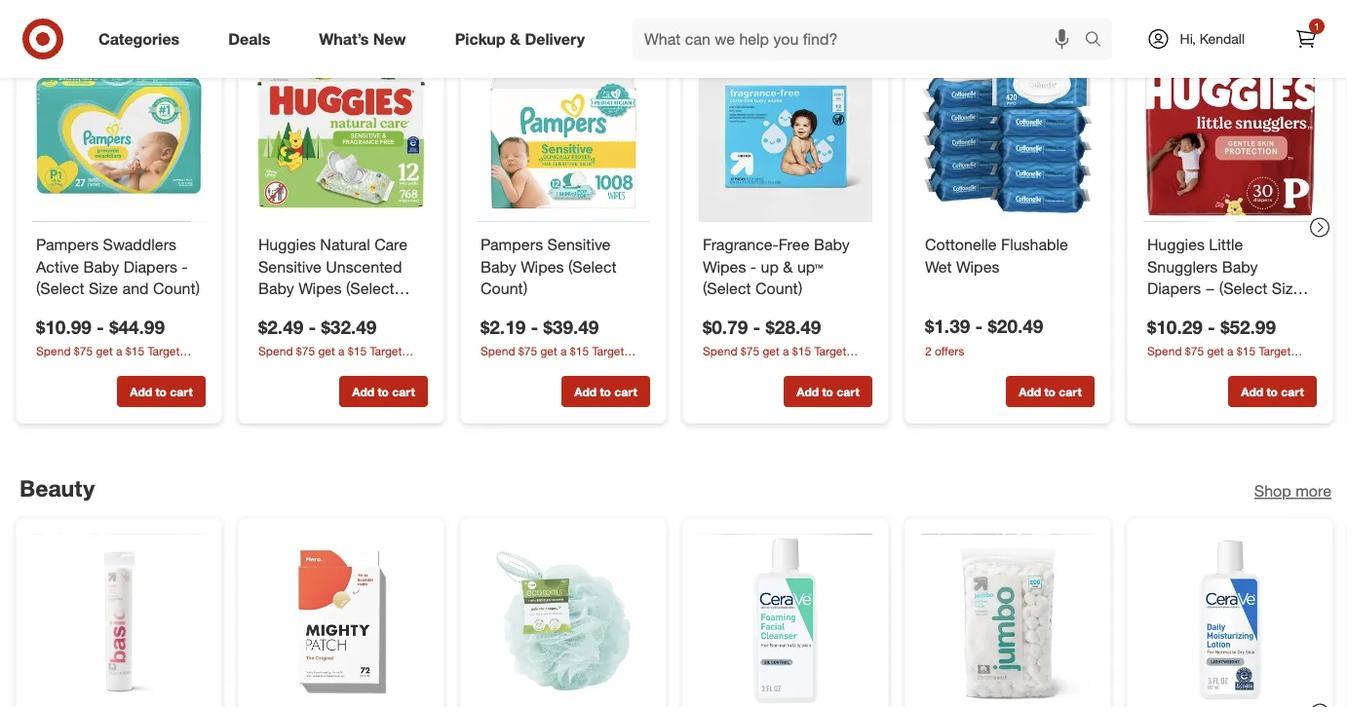 Task type: describe. For each thing, give the bounding box(es) containing it.
$10.99
[[36, 316, 91, 338]]

target for $0.79 - $28.49
[[815, 344, 847, 359]]

cart for $0.79 - $28.49
[[837, 385, 860, 399]]

unscented
[[326, 257, 402, 276]]

add for $0.79 - $28.49
[[797, 385, 819, 399]]

spend for $10.99 - $44.99
[[36, 344, 71, 359]]

$75 for $0.79
[[741, 344, 760, 359]]

$1.39 - $20.49 2 offers
[[925, 315, 1044, 358]]

add to cart for $1.39 - $20.49
[[1019, 385, 1082, 399]]

$75 for $2.19
[[519, 344, 537, 359]]

pampers swaddlers active baby diapers - (select size and count) link
[[36, 234, 202, 300]]

a inside huggies natural care sensitive unscented baby wipes (select count) $2.49 - $32.49 spend $75 get a $15 target giftcard on diapers & wipes
[[338, 344, 345, 359]]

diapers for -
[[123, 257, 177, 276]]

add to cart for $0.79 - $28.49
[[797, 385, 860, 399]]

on inside huggies little snugglers baby diapers – (select size and count) $10.29 - $52.99 spend $75 get a $15 target giftcard on diapers & wipes
[[1195, 361, 1208, 375]]

(select inside pampers sensitive baby wipes (select count)
[[568, 257, 617, 276]]

snugglers
[[1148, 257, 1218, 276]]

add to cart button for $10.29 - $52.99
[[1228, 376, 1317, 408]]

target inside huggies little snugglers baby diapers – (select size and count) $10.29 - $52.99 spend $75 get a $15 target giftcard on diapers & wipes
[[1259, 344, 1291, 359]]

add to cart button for $2.19 - $39.49
[[562, 376, 650, 408]]

fragrance-
[[703, 235, 779, 254]]

cart for $1.39 - $20.49
[[1059, 385, 1082, 399]]

(select inside huggies natural care sensitive unscented baby wipes (select count) $2.49 - $32.49 spend $75 get a $15 target giftcard on diapers & wipes
[[346, 280, 394, 299]]

size for swaddlers
[[89, 280, 118, 299]]

- inside $0.79 - $28.49 spend $75 get a $15 target giftcard on diapers & wipes
[[753, 316, 761, 338]]

(select inside pampers swaddlers active baby diapers - (select size and count)
[[36, 280, 84, 299]]

diapers for $0.79
[[767, 361, 806, 375]]

$15 inside huggies natural care sensitive unscented baby wipes (select count) $2.49 - $32.49 spend $75 get a $15 target giftcard on diapers & wipes
[[348, 344, 367, 359]]

$10.29
[[1148, 316, 1203, 338]]

–
[[1206, 280, 1215, 299]]

2
[[925, 343, 932, 358]]

hi,
[[1180, 30, 1196, 47]]

cottonelle flushable wet wipes
[[925, 235, 1068, 276]]

$15 for $10.99 - $44.99
[[126, 344, 144, 359]]

pickup & delivery
[[455, 29, 585, 48]]

count) for pampers swaddlers active baby diapers - (select size and count)
[[153, 280, 200, 299]]

deals
[[228, 29, 270, 48]]

shop more
[[1255, 482, 1332, 501]]

spend $75 get a $15 target giftcard on diapers & wipes button for $10.29 - $52.99
[[1148, 343, 1317, 375]]

& inside "fragrance-free baby wipes - up & up™ (select count)"
[[783, 257, 793, 276]]

shop more button
[[1255, 481, 1332, 503]]

add for $10.99 - $44.99
[[130, 385, 152, 399]]

wipes for $0.79
[[703, 257, 746, 276]]

add to cart button for $1.39 - $20.49
[[1006, 376, 1095, 408]]

& right pickup
[[510, 29, 521, 48]]

huggies little snugglers baby diapers – (select size and count) $10.29 - $52.99 spend $75 get a $15 target giftcard on diapers & wipes
[[1148, 235, 1302, 375]]

wipes for $1.39
[[957, 257, 1000, 276]]

$75 inside huggies natural care sensitive unscented baby wipes (select count) $2.49 - $32.49 spend $75 get a $15 target giftcard on diapers & wipes
[[296, 344, 315, 359]]

cart for $10.99 - $44.99
[[170, 385, 193, 399]]

$52.99
[[1221, 316, 1276, 338]]

spend $75 get a $15 target giftcard on diapers & wipes button for $2.19 - $39.49
[[481, 343, 650, 375]]

diapers for $2.19
[[545, 361, 584, 375]]

$2.19
[[481, 316, 526, 338]]

and for –
[[1148, 302, 1174, 321]]

add to cart for $10.99 - $44.99
[[130, 385, 193, 399]]

pickup & delivery link
[[438, 18, 609, 60]]

on for $10.99
[[84, 361, 97, 375]]

1 link
[[1285, 18, 1328, 60]]

- inside $10.99 - $44.99 spend $75 get a $15 target giftcard on diapers & wipes
[[97, 316, 104, 338]]

wet
[[925, 257, 952, 276]]

shop
[[1255, 482, 1292, 501]]

diapers inside huggies little snugglers baby diapers – (select size and count) $10.29 - $52.99 spend $75 get a $15 target giftcard on diapers & wipes
[[1212, 361, 1251, 375]]

to for $2.49 - $32.49
[[378, 385, 389, 399]]

up™
[[797, 257, 823, 276]]

& inside $0.79 - $28.49 spend $75 get a $15 target giftcard on diapers & wipes
[[809, 361, 817, 375]]

search button
[[1076, 18, 1123, 64]]

a for $10.99
[[116, 344, 122, 359]]

huggies for count)
[[1148, 235, 1205, 254]]

diapers for –
[[1148, 280, 1202, 299]]

add to cart button for $10.99 - $44.99
[[117, 376, 206, 408]]

$20.49
[[988, 315, 1044, 338]]

wipes inside huggies natural care sensitive unscented baby wipes (select count) $2.49 - $32.49 spend $75 get a $15 target giftcard on diapers & wipes
[[299, 280, 342, 299]]

delivery
[[525, 29, 585, 48]]

$15 for $2.19 - $39.49
[[570, 344, 589, 359]]

(select inside "fragrance-free baby wipes - up & up™ (select count)"
[[703, 280, 751, 299]]

add to cart button for $0.79 - $28.49
[[784, 376, 873, 408]]

& inside $10.99 - $44.99 spend $75 get a $15 target giftcard on diapers & wipes
[[143, 361, 150, 375]]

sensitive inside huggies natural care sensitive unscented baby wipes (select count) $2.49 - $32.49 spend $75 get a $15 target giftcard on diapers & wipes
[[258, 257, 322, 276]]

count) for huggies little snugglers baby diapers – (select size and count) $10.29 - $52.99 spend $75 get a $15 target giftcard on diapers & wipes
[[1178, 302, 1225, 321]]

pickup
[[455, 29, 506, 48]]

diapers inside huggies natural care sensitive unscented baby wipes (select count) $2.49 - $32.49 spend $75 get a $15 target giftcard on diapers & wipes
[[322, 361, 362, 375]]

new
[[373, 29, 406, 48]]

cart for $10.29 - $52.99
[[1281, 385, 1304, 399]]

get inside huggies little snugglers baby diapers – (select size and count) $10.29 - $52.99 spend $75 get a $15 target giftcard on diapers & wipes
[[1207, 344, 1224, 359]]

- inside $1.39 - $20.49 2 offers
[[976, 315, 983, 338]]

get inside huggies natural care sensitive unscented baby wipes (select count) $2.49 - $32.49 spend $75 get a $15 target giftcard on diapers & wipes
[[318, 344, 335, 359]]

$44.99
[[109, 316, 165, 338]]

huggies natural care sensitive unscented baby wipes (select count) link
[[258, 234, 424, 321]]

- inside pampers swaddlers active baby diapers - (select size and count)
[[182, 257, 188, 276]]

search
[[1076, 31, 1123, 50]]

$32.49
[[321, 316, 377, 338]]

- inside "fragrance-free baby wipes - up & up™ (select count)"
[[751, 257, 757, 276]]

add for $2.19 - $39.49
[[575, 385, 597, 399]]

more
[[1296, 482, 1332, 501]]



Task type: locate. For each thing, give the bounding box(es) containing it.
pampers sensitive baby wipes (select count) image
[[477, 48, 650, 222], [477, 48, 650, 222]]

$15 inside $0.79 - $28.49 spend $75 get a $15 target giftcard on diapers & wipes
[[792, 344, 811, 359]]

target down $28.49
[[815, 344, 847, 359]]

count) inside pampers sensitive baby wipes (select count)
[[481, 280, 528, 299]]

2 wipes from the left
[[375, 361, 406, 375]]

pampers up $2.19
[[481, 235, 543, 254]]

1 $15 from the left
[[126, 344, 144, 359]]

baby up up™
[[814, 235, 850, 254]]

& down $28.49
[[809, 361, 817, 375]]

categories
[[98, 29, 180, 48]]

add to cart for $10.29 - $52.99
[[1241, 385, 1304, 399]]

(select up $0.79
[[703, 280, 751, 299]]

spend $75 get a $15 target giftcard on diapers & wipes button down the $39.49
[[481, 343, 650, 375]]

giftcard down $0.79
[[703, 361, 747, 375]]

diapers down the snugglers
[[1148, 280, 1202, 299]]

2 $75 from the left
[[296, 344, 315, 359]]

3 target from the left
[[592, 344, 624, 359]]

and inside huggies little snugglers baby diapers – (select size and count) $10.29 - $52.99 spend $75 get a $15 target giftcard on diapers & wipes
[[1148, 302, 1174, 321]]

baby up $2.19
[[481, 257, 516, 276]]

natural
[[320, 235, 370, 254]]

2 a from the left
[[338, 344, 345, 359]]

spend
[[36, 344, 71, 359], [258, 344, 293, 359], [481, 344, 515, 359], [703, 344, 738, 359], [1148, 344, 1182, 359]]

on inside huggies natural care sensitive unscented baby wipes (select count) $2.49 - $32.49 spend $75 get a $15 target giftcard on diapers & wipes
[[306, 361, 319, 375]]

and up $44.99
[[122, 280, 149, 299]]

offers
[[935, 343, 965, 358]]

count) up $44.99
[[153, 280, 200, 299]]

giftcard
[[36, 361, 80, 375], [258, 361, 303, 375], [481, 361, 525, 375], [703, 361, 747, 375], [1148, 361, 1192, 375]]

sensitive down natural on the left top of the page
[[258, 257, 322, 276]]

add to cart button down $10.99 - $44.99 spend $75 get a $15 target giftcard on diapers & wipes
[[117, 376, 206, 408]]

get for $2.19
[[541, 344, 557, 359]]

a down the $52.99
[[1228, 344, 1234, 359]]

count)
[[153, 280, 200, 299], [481, 280, 528, 299], [756, 280, 803, 299], [258, 302, 305, 321], [1178, 302, 1225, 321]]

$0.79 - $28.49 spend $75 get a $15 target giftcard on diapers & wipes
[[703, 316, 851, 375]]

6 add to cart button from the left
[[1228, 376, 1317, 408]]

wipes down fragrance- at the right top
[[703, 257, 746, 276]]

2 get from the left
[[318, 344, 335, 359]]

1 to from the left
[[155, 385, 167, 399]]

pampers sensitive baby wipes (select count) link
[[481, 234, 646, 300]]

$28.49
[[766, 316, 821, 338]]

to for $10.29 - $52.99
[[1267, 385, 1278, 399]]

add to cart for $2.49 - $32.49
[[352, 385, 415, 399]]

diapers for $10.99
[[100, 361, 139, 375]]

hero cosmetics mighty patch original acne pimple patches image
[[254, 535, 428, 708], [254, 535, 428, 708]]

$15 down the $39.49
[[570, 344, 589, 359]]

4 wipes from the left
[[820, 361, 851, 375]]

& inside $2.19 - $39.49 spend $75 get a $15 target giftcard on diapers & wipes
[[587, 361, 594, 375]]

3 cart from the left
[[615, 385, 637, 399]]

0 horizontal spatial size
[[89, 280, 118, 299]]

&
[[510, 29, 521, 48], [783, 257, 793, 276], [143, 361, 150, 375], [365, 361, 372, 375], [587, 361, 594, 375], [809, 361, 817, 375], [1254, 361, 1261, 375]]

3 add to cart from the left
[[575, 385, 637, 399]]

baby right active
[[83, 257, 119, 276]]

add to cart down $2.19 - $39.49 spend $75 get a $15 target giftcard on diapers & wipes
[[575, 385, 637, 399]]

1 add to cart from the left
[[130, 385, 193, 399]]

cart for $2.49 - $32.49
[[392, 385, 415, 399]]

cart
[[170, 385, 193, 399], [392, 385, 415, 399], [615, 385, 637, 399], [837, 385, 860, 399], [1059, 385, 1082, 399], [1281, 385, 1304, 399]]

2 huggies from the left
[[1148, 235, 1205, 254]]

diapers
[[123, 257, 177, 276], [1148, 280, 1202, 299]]

4 spend from the left
[[703, 344, 738, 359]]

diapers down $28.49
[[767, 361, 806, 375]]

count) inside pampers swaddlers active baby diapers - (select size and count)
[[153, 280, 200, 299]]

spend $75 get a $15 target giftcard on diapers & wipes button for $0.79 - $28.49
[[703, 343, 873, 375]]

0 vertical spatial and
[[122, 280, 149, 299]]

2 add to cart button from the left
[[339, 376, 428, 408]]

giftcard inside huggies natural care sensitive unscented baby wipes (select count) $2.49 - $32.49 spend $75 get a $15 target giftcard on diapers & wipes
[[258, 361, 303, 375]]

wipes inside huggies natural care sensitive unscented baby wipes (select count) $2.49 - $32.49 spend $75 get a $15 target giftcard on diapers & wipes
[[375, 361, 406, 375]]

2 add from the left
[[352, 385, 374, 399]]

add down $10.99 - $44.99 spend $75 get a $15 target giftcard on diapers & wipes
[[130, 385, 152, 399]]

get
[[96, 344, 113, 359], [318, 344, 335, 359], [541, 344, 557, 359], [763, 344, 780, 359], [1207, 344, 1224, 359]]

baby up $2.49
[[258, 280, 294, 299]]

wipes inside cottonelle flushable wet wipes
[[957, 257, 1000, 276]]

giftcard down $2.49
[[258, 361, 303, 375]]

3 get from the left
[[541, 344, 557, 359]]

add to cart button down the $52.99
[[1228, 376, 1317, 408]]

a down the $39.49
[[561, 344, 567, 359]]

diapers inside $2.19 - $39.49 spend $75 get a $15 target giftcard on diapers & wipes
[[545, 361, 584, 375]]

wipes
[[153, 361, 184, 375], [375, 361, 406, 375], [598, 361, 629, 375], [820, 361, 851, 375], [1265, 361, 1295, 375]]

count) inside huggies little snugglers baby diapers – (select size and count) $10.29 - $52.99 spend $75 get a $15 target giftcard on diapers & wipes
[[1178, 302, 1225, 321]]

0 horizontal spatial and
[[122, 280, 149, 299]]

target for $10.99 - $44.99
[[148, 344, 180, 359]]

2 to from the left
[[378, 385, 389, 399]]

add to cart button
[[117, 376, 206, 408], [339, 376, 428, 408], [562, 376, 650, 408], [784, 376, 873, 408], [1006, 376, 1095, 408], [1228, 376, 1317, 408]]

huggies natural care sensitive unscented baby wipes (select count) image
[[254, 48, 428, 222], [254, 48, 428, 222]]

6 add from the left
[[1241, 385, 1264, 399]]

baby inside pampers swaddlers active baby diapers - (select size and count)
[[83, 257, 119, 276]]

5 diapers from the left
[[1212, 361, 1251, 375]]

0 horizontal spatial huggies
[[258, 235, 316, 254]]

4 add to cart button from the left
[[784, 376, 873, 408]]

spend inside $10.99 - $44.99 spend $75 get a $15 target giftcard on diapers & wipes
[[36, 344, 71, 359]]

diapers inside pampers swaddlers active baby diapers - (select size and count)
[[123, 257, 177, 276]]

$15
[[126, 344, 144, 359], [348, 344, 367, 359], [570, 344, 589, 359], [792, 344, 811, 359], [1237, 344, 1256, 359]]

5 cart from the left
[[1059, 385, 1082, 399]]

5 get from the left
[[1207, 344, 1224, 359]]

target inside $2.19 - $39.49 spend $75 get a $15 target giftcard on diapers & wipes
[[592, 344, 624, 359]]

size for little
[[1272, 280, 1302, 299]]

giftcard down $2.19
[[481, 361, 525, 375]]

(select down unscented
[[346, 280, 394, 299]]

on for $0.79
[[751, 361, 764, 375]]

huggies for $2.49
[[258, 235, 316, 254]]

wipes for $2.19
[[521, 257, 564, 276]]

1
[[1315, 20, 1320, 32]]

size up $44.99
[[89, 280, 118, 299]]

1 a from the left
[[116, 344, 122, 359]]

1 horizontal spatial huggies
[[1148, 235, 1205, 254]]

diapers down "$32.49"
[[322, 361, 362, 375]]

& down $44.99
[[143, 361, 150, 375]]

4 $15 from the left
[[792, 344, 811, 359]]

diapers
[[100, 361, 139, 375], [322, 361, 362, 375], [545, 361, 584, 375], [767, 361, 806, 375], [1212, 361, 1251, 375]]

$75 inside $0.79 - $28.49 spend $75 get a $15 target giftcard on diapers & wipes
[[741, 344, 760, 359]]

pampers swaddlers active baby diapers - (select size and count) image
[[32, 48, 206, 222], [32, 48, 206, 222]]

count) down up
[[756, 280, 803, 299]]

4 target from the left
[[815, 344, 847, 359]]

baby down little
[[1222, 257, 1258, 276]]

a inside $2.19 - $39.49 spend $75 get a $15 target giftcard on diapers & wipes
[[561, 344, 567, 359]]

on
[[84, 361, 97, 375], [306, 361, 319, 375], [528, 361, 541, 375], [751, 361, 764, 375], [1195, 361, 1208, 375]]

1 size from the left
[[89, 280, 118, 299]]

spend $75 get a $15 target giftcard on diapers & wipes button for $2.49 - $32.49
[[258, 343, 428, 375]]

target down "$32.49"
[[370, 344, 402, 359]]

fragrance-free baby wipes - up & up™ (select count) image
[[699, 48, 873, 222], [699, 48, 873, 222]]

target for $2.19 - $39.49
[[592, 344, 624, 359]]

fragrance-free baby wipes - up & up™ (select count)
[[703, 235, 850, 299]]

a
[[116, 344, 122, 359], [338, 344, 345, 359], [561, 344, 567, 359], [783, 344, 789, 359], [1228, 344, 1234, 359]]

(select down active
[[36, 280, 84, 299]]

get down the $39.49
[[541, 344, 557, 359]]

sensitive inside pampers sensitive baby wipes (select count)
[[548, 235, 611, 254]]

1 vertical spatial sensitive
[[258, 257, 322, 276]]

baby
[[814, 235, 850, 254], [83, 257, 119, 276], [481, 257, 516, 276], [1222, 257, 1258, 276], [258, 280, 294, 299]]

spend inside huggies little snugglers baby diapers – (select size and count) $10.29 - $52.99 spend $75 get a $15 target giftcard on diapers & wipes
[[1148, 344, 1182, 359]]

pampers
[[36, 235, 99, 254], [481, 235, 543, 254]]

5 to from the left
[[1045, 385, 1056, 399]]

pampers swaddlers active baby diapers - (select size and count)
[[36, 235, 200, 299]]

size inside pampers swaddlers active baby diapers - (select size and count)
[[89, 280, 118, 299]]

spend inside $2.19 - $39.49 spend $75 get a $15 target giftcard on diapers & wipes
[[481, 344, 515, 359]]

get inside $0.79 - $28.49 spend $75 get a $15 target giftcard on diapers & wipes
[[763, 344, 780, 359]]

5 add to cart button from the left
[[1006, 376, 1095, 408]]

a for $0.79
[[783, 344, 789, 359]]

cottonelle flushable wet wipes link
[[925, 234, 1091, 278]]

3 spend $75 get a $15 target giftcard on diapers & wipes button from the left
[[481, 343, 650, 375]]

target down the $52.99
[[1259, 344, 1291, 359]]

sensitive
[[548, 235, 611, 254], [258, 257, 322, 276]]

wipes inside "fragrance-free baby wipes - up & up™ (select count)"
[[703, 257, 746, 276]]

5 $15 from the left
[[1237, 344, 1256, 359]]

target inside huggies natural care sensitive unscented baby wipes (select count) $2.49 - $32.49 spend $75 get a $15 target giftcard on diapers & wipes
[[370, 344, 402, 359]]

on inside $0.79 - $28.49 spend $75 get a $15 target giftcard on diapers & wipes
[[751, 361, 764, 375]]

4 giftcard from the left
[[703, 361, 747, 375]]

2 on from the left
[[306, 361, 319, 375]]

count) for fragrance-free baby wipes - up & up™ (select count)
[[756, 280, 803, 299]]

$15 for $0.79 - $28.49
[[792, 344, 811, 359]]

diapers down the $39.49
[[545, 361, 584, 375]]

get for $10.99
[[96, 344, 113, 359]]

categories link
[[82, 18, 204, 60]]

target inside $10.99 - $44.99 spend $75 get a $15 target giftcard on diapers & wipes
[[148, 344, 180, 359]]

what's new link
[[302, 18, 431, 60]]

spend for $2.19 - $39.49
[[481, 344, 515, 359]]

spend $75 get a $15 target giftcard on diapers & wipes button down the $52.99
[[1148, 343, 1317, 375]]

$2.49
[[258, 316, 303, 338]]

to for $2.19 - $39.49
[[600, 385, 611, 399]]

count) inside huggies natural care sensitive unscented baby wipes (select count) $2.49 - $32.49 spend $75 get a $15 target giftcard on diapers & wipes
[[258, 302, 305, 321]]

1 horizontal spatial sensitive
[[548, 235, 611, 254]]

wipes inside $2.19 - $39.49 spend $75 get a $15 target giftcard on diapers & wipes
[[598, 361, 629, 375]]

add to cart button down "$32.49"
[[339, 376, 428, 408]]

5 giftcard from the left
[[1148, 361, 1192, 375]]

huggies inside huggies little snugglers baby diapers – (select size and count) $10.29 - $52.99 spend $75 get a $15 target giftcard on diapers & wipes
[[1148, 235, 1205, 254]]

add down $2.19 - $39.49 spend $75 get a $15 target giftcard on diapers & wipes
[[575, 385, 597, 399]]

$15 down $28.49
[[792, 344, 811, 359]]

2 add to cart from the left
[[352, 385, 415, 399]]

(select right –
[[1220, 280, 1268, 299]]

3 $75 from the left
[[519, 344, 537, 359]]

wipes down $44.99
[[153, 361, 184, 375]]

1 wipes from the left
[[153, 361, 184, 375]]

add for $10.29 - $52.99
[[1241, 385, 1264, 399]]

add to cart
[[130, 385, 193, 399], [352, 385, 415, 399], [575, 385, 637, 399], [797, 385, 860, 399], [1019, 385, 1082, 399], [1241, 385, 1304, 399]]

beauty
[[19, 475, 95, 502]]

2 target from the left
[[370, 344, 402, 359]]

to for $10.99 - $44.99
[[155, 385, 167, 399]]

spend $75 get a $15 target giftcard on diapers & wipes button down $28.49
[[703, 343, 873, 375]]

$15 down "$32.49"
[[348, 344, 367, 359]]

wipes up the $39.49
[[521, 257, 564, 276]]

0 horizontal spatial diapers
[[123, 257, 177, 276]]

count) left "$32.49"
[[258, 302, 305, 321]]

ecotools delicate ecopouf loofah image
[[477, 535, 650, 708], [477, 535, 650, 708]]

add to cart down "$32.49"
[[352, 385, 415, 399]]

spend for $0.79 - $28.49
[[703, 344, 738, 359]]

little
[[1209, 235, 1243, 254]]

target down the $39.49
[[592, 344, 624, 359]]

3 $15 from the left
[[570, 344, 589, 359]]

spend $75 get a $15 target giftcard on diapers & wipes button down $44.99
[[36, 343, 206, 375]]

spend $75 get a $15 target giftcard on diapers & wipes button for $10.99 - $44.99
[[36, 343, 206, 375]]

add to cart down $20.49
[[1019, 385, 1082, 399]]

1 add from the left
[[130, 385, 152, 399]]

huggies
[[258, 235, 316, 254], [1148, 235, 1205, 254]]

0 horizontal spatial pampers
[[36, 235, 99, 254]]

1 diapers from the left
[[100, 361, 139, 375]]

giftcard for $10.99 - $44.99
[[36, 361, 80, 375]]

giftcard inside huggies little snugglers baby diapers – (select size and count) $10.29 - $52.99 spend $75 get a $15 target giftcard on diapers & wipes
[[1148, 361, 1192, 375]]

a inside $10.99 - $44.99 spend $75 get a $15 target giftcard on diapers & wipes
[[116, 344, 122, 359]]

target
[[148, 344, 180, 359], [370, 344, 402, 359], [592, 344, 624, 359], [815, 344, 847, 359], [1259, 344, 1291, 359]]

$10.99 - $44.99 spend $75 get a $15 target giftcard on diapers & wipes
[[36, 316, 184, 375]]

wipes down the $39.49
[[598, 361, 629, 375]]

spend inside huggies natural care sensitive unscented baby wipes (select count) $2.49 - $32.49 spend $75 get a $15 target giftcard on diapers & wipes
[[258, 344, 293, 359]]

$39.49
[[544, 316, 599, 338]]

a down $28.49
[[783, 344, 789, 359]]

$0.79
[[703, 316, 748, 338]]

to for $1.39 - $20.49
[[1045, 385, 1056, 399]]

a down "$32.49"
[[338, 344, 345, 359]]

and for -
[[122, 280, 149, 299]]

and inside pampers swaddlers active baby diapers - (select size and count)
[[122, 280, 149, 299]]

4 diapers from the left
[[767, 361, 806, 375]]

count) up $2.19
[[481, 280, 528, 299]]

size
[[89, 280, 118, 299], [1272, 280, 1302, 299]]

baby inside "fragrance-free baby wipes - up & up™ (select count)"
[[814, 235, 850, 254]]

& down the $39.49
[[587, 361, 594, 375]]

huggies up the snugglers
[[1148, 235, 1205, 254]]

4 spend $75 get a $15 target giftcard on diapers & wipes button from the left
[[703, 343, 873, 375]]

giftcard for $2.19 - $39.49
[[481, 361, 525, 375]]

hi, kendall
[[1180, 30, 1245, 47]]

4 get from the left
[[763, 344, 780, 359]]

3 on from the left
[[528, 361, 541, 375]]

cottonelle
[[925, 235, 997, 254]]

-
[[182, 257, 188, 276], [751, 257, 757, 276], [976, 315, 983, 338], [97, 316, 104, 338], [309, 316, 316, 338], [531, 316, 538, 338], [753, 316, 761, 338], [1208, 316, 1216, 338]]

& inside huggies natural care sensitive unscented baby wipes (select count) $2.49 - $32.49 spend $75 get a $15 target giftcard on diapers & wipes
[[365, 361, 372, 375]]

add to cart down $0.79 - $28.49 spend $75 get a $15 target giftcard on diapers & wipes
[[797, 385, 860, 399]]

- inside huggies natural care sensitive unscented baby wipes (select count) $2.49 - $32.49 spend $75 get a $15 target giftcard on diapers & wipes
[[309, 316, 316, 338]]

get down $28.49
[[763, 344, 780, 359]]

a inside $0.79 - $28.49 spend $75 get a $15 target giftcard on diapers & wipes
[[783, 344, 789, 359]]

1 on from the left
[[84, 361, 97, 375]]

1 add to cart button from the left
[[117, 376, 206, 408]]

1 cart from the left
[[170, 385, 193, 399]]

wipes down $28.49
[[820, 361, 851, 375]]

6 to from the left
[[1267, 385, 1278, 399]]

3 giftcard from the left
[[481, 361, 525, 375]]

2 pampers from the left
[[481, 235, 543, 254]]

giftcard inside $0.79 - $28.49 spend $75 get a $15 target giftcard on diapers & wipes
[[703, 361, 747, 375]]

diapers inside huggies little snugglers baby diapers – (select size and count) $10.29 - $52.99 spend $75 get a $15 target giftcard on diapers & wipes
[[1148, 280, 1202, 299]]

pampers for $2.19
[[481, 235, 543, 254]]

to for $0.79 - $28.49
[[822, 385, 834, 399]]

3 spend from the left
[[481, 344, 515, 359]]

wipes inside huggies little snugglers baby diapers – (select size and count) $10.29 - $52.99 spend $75 get a $15 target giftcard on diapers & wipes
[[1265, 361, 1295, 375]]

add to cart button for $2.49 - $32.49
[[339, 376, 428, 408]]

$75 down $0.79
[[741, 344, 760, 359]]

wipes down cottonelle
[[957, 257, 1000, 276]]

3 to from the left
[[600, 385, 611, 399]]

get down "$32.49"
[[318, 344, 335, 359]]

pampers sensitive baby wipes (select count)
[[481, 235, 617, 299]]

5 a from the left
[[1228, 344, 1234, 359]]

1 get from the left
[[96, 344, 113, 359]]

active
[[36, 257, 79, 276]]

target down $44.99
[[148, 344, 180, 359]]

5 $75 from the left
[[1185, 344, 1204, 359]]

1 horizontal spatial pampers
[[481, 235, 543, 254]]

1 horizontal spatial and
[[1148, 302, 1174, 321]]

1 spend from the left
[[36, 344, 71, 359]]

$15 inside $10.99 - $44.99 spend $75 get a $15 target giftcard on diapers & wipes
[[126, 344, 144, 359]]

basic cotton rounds nail polish and makeup remover pads - 100ct - up & up™ image
[[32, 535, 206, 708], [32, 535, 206, 708]]

fragrance-free baby wipes - up & up™ (select count) link
[[703, 234, 869, 300]]

target inside $0.79 - $28.49 spend $75 get a $15 target giftcard on diapers & wipes
[[815, 344, 847, 359]]

1 giftcard from the left
[[36, 361, 80, 375]]

add for $1.39 - $20.49
[[1019, 385, 1041, 399]]

& right up
[[783, 257, 793, 276]]

(select inside huggies little snugglers baby diapers – (select size and count) $10.29 - $52.99 spend $75 get a $15 target giftcard on diapers & wipes
[[1220, 280, 1268, 299]]

up
[[761, 257, 779, 276]]

$75 inside $10.99 - $44.99 spend $75 get a $15 target giftcard on diapers & wipes
[[74, 344, 93, 359]]

- inside huggies little snugglers baby diapers – (select size and count) $10.29 - $52.99 spend $75 get a $15 target giftcard on diapers & wipes
[[1208, 316, 1216, 338]]

on inside $2.19 - $39.49 spend $75 get a $15 target giftcard on diapers & wipes
[[528, 361, 541, 375]]

diapers down the $52.99
[[1212, 361, 1251, 375]]

spend $75 get a $15 target giftcard on diapers & wipes button
[[36, 343, 206, 375], [258, 343, 428, 375], [481, 343, 650, 375], [703, 343, 873, 375], [1148, 343, 1317, 375]]

1 target from the left
[[148, 344, 180, 359]]

add down "$32.49"
[[352, 385, 374, 399]]

4 on from the left
[[751, 361, 764, 375]]

kendall
[[1200, 30, 1245, 47]]

wipes for $0.79 - $28.49
[[820, 361, 851, 375]]

4 a from the left
[[783, 344, 789, 359]]

giftcard down $10.29
[[1148, 361, 1192, 375]]

swaddlers
[[103, 235, 177, 254]]

deals link
[[212, 18, 295, 60]]

2 spend $75 get a $15 target giftcard on diapers & wipes button from the left
[[258, 343, 428, 375]]

2 $15 from the left
[[348, 344, 367, 359]]

1 huggies from the left
[[258, 235, 316, 254]]

diapers down $44.99
[[100, 361, 139, 375]]

sensitive up the $39.49
[[548, 235, 611, 254]]

add for $2.49 - $32.49
[[352, 385, 374, 399]]

huggies little snugglers baby diapers – (select size and count) image
[[1144, 48, 1317, 222], [1144, 48, 1317, 222]]

giftcard inside $2.19 - $39.49 spend $75 get a $15 target giftcard on diapers & wipes
[[481, 361, 525, 375]]

spend down $10.29
[[1148, 344, 1182, 359]]

to
[[155, 385, 167, 399], [378, 385, 389, 399], [600, 385, 611, 399], [822, 385, 834, 399], [1045, 385, 1056, 399], [1267, 385, 1278, 399]]

huggies left natural on the left top of the page
[[258, 235, 316, 254]]

(select up the $39.49
[[568, 257, 617, 276]]

on inside $10.99 - $44.99 spend $75 get a $15 target giftcard on diapers & wipes
[[84, 361, 97, 375]]

$15 inside huggies little snugglers baby diapers – (select size and count) $10.29 - $52.99 spend $75 get a $15 target giftcard on diapers & wipes
[[1237, 344, 1256, 359]]

wipes inside pampers sensitive baby wipes (select count)
[[521, 257, 564, 276]]

add to cart button down $20.49
[[1006, 376, 1095, 408]]

spend inside $0.79 - $28.49 spend $75 get a $15 target giftcard on diapers & wipes
[[703, 344, 738, 359]]

0 horizontal spatial sensitive
[[258, 257, 322, 276]]

wipes for $2.19 - $39.49
[[598, 361, 629, 375]]

$75 inside $2.19 - $39.49 spend $75 get a $15 target giftcard on diapers & wipes
[[519, 344, 537, 359]]

wipes for $10.99 - $44.99
[[153, 361, 184, 375]]

$75
[[74, 344, 93, 359], [296, 344, 315, 359], [519, 344, 537, 359], [741, 344, 760, 359], [1185, 344, 1204, 359]]

3 wipes from the left
[[598, 361, 629, 375]]

wipes down the $52.99
[[1265, 361, 1295, 375]]

count) down –
[[1178, 302, 1225, 321]]

2 cart from the left
[[392, 385, 415, 399]]

giftcard inside $10.99 - $44.99 spend $75 get a $15 target giftcard on diapers & wipes
[[36, 361, 80, 375]]

get down $44.99
[[96, 344, 113, 359]]

wipes inside $0.79 - $28.49 spend $75 get a $15 target giftcard on diapers & wipes
[[820, 361, 851, 375]]

5 on from the left
[[1195, 361, 1208, 375]]

$75 down $10.99 on the left top of the page
[[74, 344, 93, 359]]

add down $0.79 - $28.49 spend $75 get a $15 target giftcard on diapers & wipes
[[797, 385, 819, 399]]

5 add from the left
[[1019, 385, 1041, 399]]

wipes up "$32.49"
[[299, 280, 342, 299]]

1 horizontal spatial size
[[1272, 280, 1302, 299]]

2 spend from the left
[[258, 344, 293, 359]]

1 vertical spatial diapers
[[1148, 280, 1202, 299]]

huggies natural care sensitive unscented baby wipes (select count) $2.49 - $32.49 spend $75 get a $15 target giftcard on diapers & wipes
[[258, 235, 408, 375]]

wipes down "$32.49"
[[375, 361, 406, 375]]

huggies little snugglers baby diapers – (select size and count) link
[[1148, 234, 1313, 321]]

5 spend from the left
[[1148, 344, 1182, 359]]

5 target from the left
[[1259, 344, 1291, 359]]

$15 down $44.99
[[126, 344, 144, 359]]

giftcard down $10.99 on the left top of the page
[[36, 361, 80, 375]]

jumbo cotton balls - 200ct - up & up™ image
[[921, 535, 1095, 708], [921, 535, 1095, 708]]

4 cart from the left
[[837, 385, 860, 399]]

add to cart for $2.19 - $39.49
[[575, 385, 637, 399]]

$75 down $10.29
[[1185, 344, 1204, 359]]

pampers for $10.99
[[36, 235, 99, 254]]

& down "$32.49"
[[365, 361, 372, 375]]

6 add to cart from the left
[[1241, 385, 1304, 399]]

4 add from the left
[[797, 385, 819, 399]]

5 spend $75 get a $15 target giftcard on diapers & wipes button from the left
[[1148, 343, 1317, 375]]

$75 down $2.19
[[519, 344, 537, 359]]

0 vertical spatial sensitive
[[548, 235, 611, 254]]

a for $2.19
[[561, 344, 567, 359]]

cerave foaming face wash, facial cleanser for normal to oily skin image
[[699, 535, 873, 708], [699, 535, 873, 708]]

1 vertical spatial and
[[1148, 302, 1174, 321]]

huggies inside huggies natural care sensitive unscented baby wipes (select count) $2.49 - $32.49 spend $75 get a $15 target giftcard on diapers & wipes
[[258, 235, 316, 254]]

care
[[375, 235, 408, 254]]

and down the snugglers
[[1148, 302, 1174, 321]]

and
[[122, 280, 149, 299], [1148, 302, 1174, 321]]

add
[[130, 385, 152, 399], [352, 385, 374, 399], [575, 385, 597, 399], [797, 385, 819, 399], [1019, 385, 1041, 399], [1241, 385, 1264, 399]]

a inside huggies little snugglers baby diapers – (select size and count) $10.29 - $52.99 spend $75 get a $15 target giftcard on diapers & wipes
[[1228, 344, 1234, 359]]

add to cart down the $52.99
[[1241, 385, 1304, 399]]

baby inside huggies natural care sensitive unscented baby wipes (select count) $2.49 - $32.49 spend $75 get a $15 target giftcard on diapers & wipes
[[258, 280, 294, 299]]

baby inside pampers sensitive baby wipes (select count)
[[481, 257, 516, 276]]

cart for $2.19 - $39.49
[[615, 385, 637, 399]]

giftcard for $0.79 - $28.49
[[703, 361, 747, 375]]

free
[[779, 235, 810, 254]]

flushable
[[1001, 235, 1068, 254]]

5 add to cart from the left
[[1019, 385, 1082, 399]]

pampers inside pampers swaddlers active baby diapers - (select size and count)
[[36, 235, 99, 254]]

6 cart from the left
[[1281, 385, 1304, 399]]

get for $0.79
[[763, 344, 780, 359]]

diapers down 'swaddlers' on the top left
[[123, 257, 177, 276]]

size up the $52.99
[[1272, 280, 1302, 299]]

add down the $52.99
[[1241, 385, 1264, 399]]

get inside $2.19 - $39.49 spend $75 get a $15 target giftcard on diapers & wipes
[[541, 344, 557, 359]]

on for $2.19
[[528, 361, 541, 375]]

2 giftcard from the left
[[258, 361, 303, 375]]

4 add to cart from the left
[[797, 385, 860, 399]]

what's new
[[319, 29, 406, 48]]

baby inside huggies little snugglers baby diapers – (select size and count) $10.29 - $52.99 spend $75 get a $15 target giftcard on diapers & wipes
[[1222, 257, 1258, 276]]

$75 for $10.99
[[74, 344, 93, 359]]

2 size from the left
[[1272, 280, 1302, 299]]

$2.19 - $39.49 spend $75 get a $15 target giftcard on diapers & wipes
[[481, 316, 629, 375]]

spend down $10.99 on the left top of the page
[[36, 344, 71, 359]]

get down the $52.99
[[1207, 344, 1224, 359]]

3 diapers from the left
[[545, 361, 584, 375]]

pampers inside pampers sensitive baby wipes (select count)
[[481, 235, 543, 254]]

spend down $2.19
[[481, 344, 515, 359]]

what's
[[319, 29, 369, 48]]

wipes inside $10.99 - $44.99 spend $75 get a $15 target giftcard on diapers & wipes
[[153, 361, 184, 375]]

4 to from the left
[[822, 385, 834, 399]]

4 $75 from the left
[[741, 344, 760, 359]]

0 vertical spatial diapers
[[123, 257, 177, 276]]

$15 inside $2.19 - $39.49 spend $75 get a $15 target giftcard on diapers & wipes
[[570, 344, 589, 359]]

$1.39
[[925, 315, 970, 338]]

cottonelle flushable wet wipes image
[[921, 48, 1095, 222], [921, 48, 1095, 222]]

diapers inside $0.79 - $28.49 spend $75 get a $15 target giftcard on diapers & wipes
[[767, 361, 806, 375]]

What can we help you find? suggestions appear below search field
[[633, 18, 1090, 60]]

- inside $2.19 - $39.49 spend $75 get a $15 target giftcard on diapers & wipes
[[531, 316, 538, 338]]

& inside huggies little snugglers baby diapers – (select size and count) $10.29 - $52.99 spend $75 get a $15 target giftcard on diapers & wipes
[[1254, 361, 1261, 375]]

3 add to cart button from the left
[[562, 376, 650, 408]]

cerave daily face and body moisturizing lotion for normal to dry skin - fragrance free image
[[1144, 535, 1317, 708], [1144, 535, 1317, 708]]

2 diapers from the left
[[322, 361, 362, 375]]

3 a from the left
[[561, 344, 567, 359]]

3 add from the left
[[575, 385, 597, 399]]

$75 inside huggies little snugglers baby diapers – (select size and count) $10.29 - $52.99 spend $75 get a $15 target giftcard on diapers & wipes
[[1185, 344, 1204, 359]]

add to cart down $10.99 - $44.99 spend $75 get a $15 target giftcard on diapers & wipes
[[130, 385, 193, 399]]

wipes
[[521, 257, 564, 276], [703, 257, 746, 276], [957, 257, 1000, 276], [299, 280, 342, 299]]

spend down $2.49
[[258, 344, 293, 359]]

$15 down the $52.99
[[1237, 344, 1256, 359]]

1 spend $75 get a $15 target giftcard on diapers & wipes button from the left
[[36, 343, 206, 375]]

a down $44.99
[[116, 344, 122, 359]]

diapers inside $10.99 - $44.99 spend $75 get a $15 target giftcard on diapers & wipes
[[100, 361, 139, 375]]

(select
[[568, 257, 617, 276], [36, 280, 84, 299], [346, 280, 394, 299], [703, 280, 751, 299], [1220, 280, 1268, 299]]

1 pampers from the left
[[36, 235, 99, 254]]

size inside huggies little snugglers baby diapers – (select size and count) $10.29 - $52.99 spend $75 get a $15 target giftcard on diapers & wipes
[[1272, 280, 1302, 299]]

5 wipes from the left
[[1265, 361, 1295, 375]]

add to cart button down $2.19 - $39.49 spend $75 get a $15 target giftcard on diapers & wipes
[[562, 376, 650, 408]]

1 horizontal spatial diapers
[[1148, 280, 1202, 299]]

1 $75 from the left
[[74, 344, 93, 359]]

count) inside "fragrance-free baby wipes - up & up™ (select count)"
[[756, 280, 803, 299]]

get inside $10.99 - $44.99 spend $75 get a $15 target giftcard on diapers & wipes
[[96, 344, 113, 359]]

spend $75 get a $15 target giftcard on diapers & wipes button down "$32.49"
[[258, 343, 428, 375]]



Task type: vqa. For each thing, say whether or not it's contained in the screenshot.
Roasting
no



